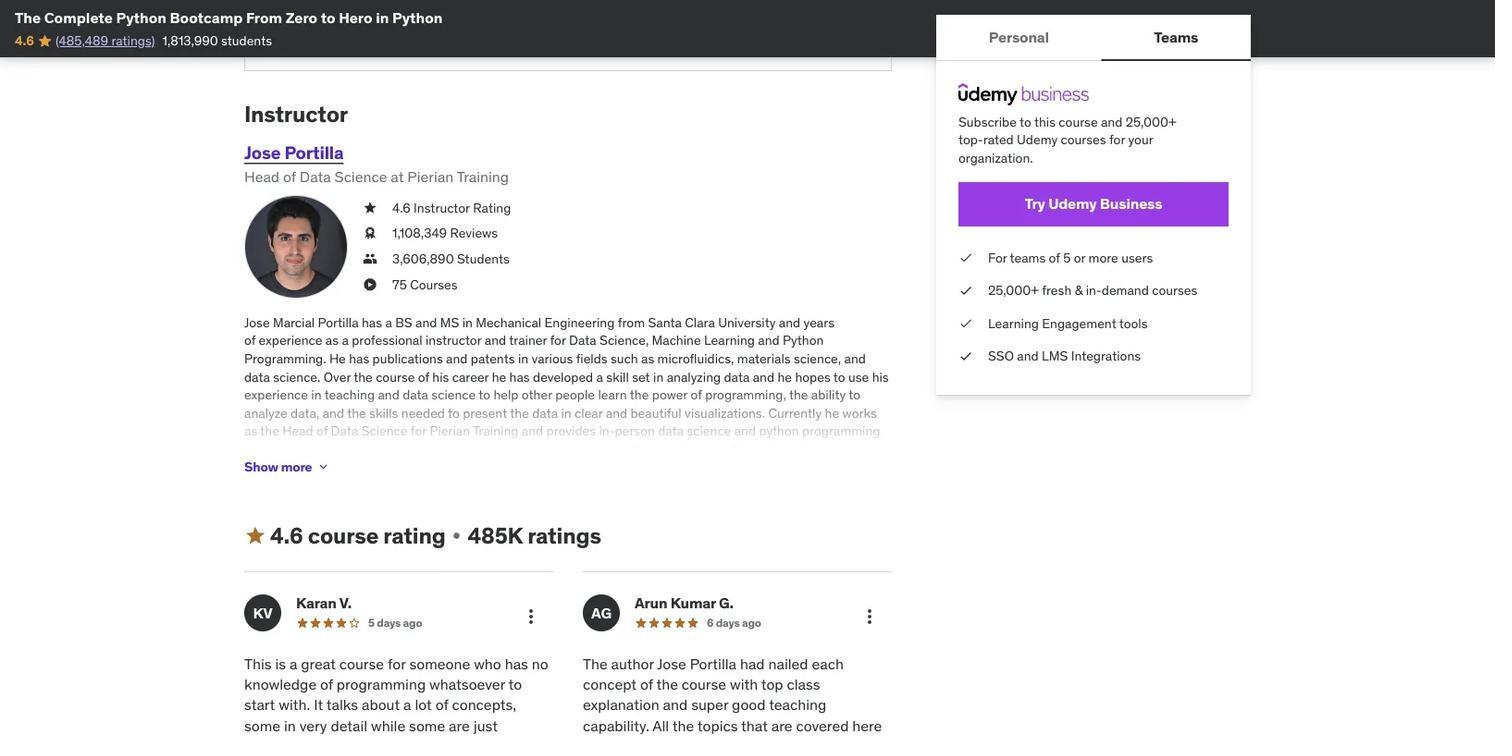 Task type: vqa. For each thing, say whether or not it's contained in the screenshot.
Eventbrite Image
no



Task type: describe. For each thing, give the bounding box(es) containing it.
engineering
[[545, 315, 615, 331]]

to right zero
[[321, 8, 336, 27]]

students
[[457, 251, 510, 268]]

and down university
[[758, 333, 780, 350]]

instructor
[[426, 333, 482, 350]]

has right he
[[349, 351, 369, 368]]

santa
[[648, 315, 682, 331]]

organization.
[[959, 150, 1033, 166]]

analyzing
[[667, 369, 721, 386]]

2 vertical spatial data
[[331, 424, 358, 440]]

various
[[532, 351, 573, 368]]

a up he
[[342, 333, 349, 350]]

and down employees
[[368, 460, 390, 476]]

karan
[[296, 594, 337, 613]]

data inside jose portilla head of data science at pierian training
[[300, 168, 331, 187]]

patents
[[471, 351, 515, 368]]

in down trainer
[[518, 351, 529, 368]]

very
[[300, 717, 327, 735]]

from
[[618, 315, 645, 331]]

ms
[[440, 315, 459, 331]]

teams
[[1154, 27, 1199, 46]]

clara
[[685, 315, 715, 331]]

and inside the author jose portilla had nailed each concept of the course with top class explanation and super good teaching capability. all the topics that are covered h
[[663, 697, 688, 716]]

works
[[843, 405, 877, 422]]

0 vertical spatial as
[[326, 333, 339, 350]]

people
[[555, 387, 595, 404]]

skill
[[606, 369, 629, 386]]

students
[[221, 32, 272, 49]]

check
[[532, 460, 567, 476]]

teaching inside the author jose portilla had nailed each concept of the course with top class explanation and super good teaching capability. all the topics that are covered h
[[769, 697, 827, 716]]

1 horizontal spatial instructor
[[414, 200, 470, 217]]

over
[[324, 369, 351, 386]]

tab list containing personal
[[937, 15, 1251, 61]]

0 vertical spatial learning
[[988, 315, 1039, 332]]

he
[[329, 351, 346, 368]]

mckinsey
[[309, 460, 365, 476]]

25,000+ inside subscribe to this course and 25,000+ top‑rated udemy courses for your organization.
[[1126, 113, 1177, 130]]

working
[[421, 442, 467, 458]]

no
[[532, 655, 549, 674]]

udemy business image
[[959, 83, 1089, 106]]

jose marcial portilla has a bs and ms in mechanical engineering from santa clara university and years of experience as a professional instructor and trainer for data science, machine learning and python programming. he has publications and patents in various fields such as microfluidics, materials science, and data science. over the course of his career he has developed a skill set in analyzing data and he hopes to use his experience in teaching and data science to help other people learn the power of programming, the ability to analyze data, and the skills needed to present the data in clear and beautiful visualizations. currently he works as the head of data science for pierian training and provides in-person data science and python programming training courses to employees working at top companies, including general electric, cigna, salesforce, starbucks, mckinsey and many more. feel free to check out the website link to find out more information about training offerings.
[[244, 315, 889, 495]]

explanation
[[583, 697, 660, 716]]

in right the ms
[[462, 315, 473, 331]]

are inside the author jose portilla had nailed each concept of the course with top class explanation and super good teaching capability. all the topics that are covered h
[[772, 717, 793, 735]]

data down the beautiful
[[658, 424, 684, 440]]

the down including
[[592, 460, 611, 476]]

python
[[759, 424, 799, 440]]

and down learn
[[606, 405, 628, 422]]

and down instructor
[[446, 351, 468, 368]]

and up the use
[[844, 351, 866, 368]]

teams
[[1010, 249, 1046, 266]]

use
[[849, 369, 869, 386]]

start
[[244, 697, 275, 716]]

485k
[[468, 522, 523, 550]]

to down the use
[[849, 387, 861, 404]]

marcial
[[273, 315, 315, 331]]

of right lot on the bottom left
[[436, 697, 448, 716]]

xsmall image for 75 courses
[[363, 276, 378, 294]]

rating
[[473, 200, 511, 217]]

tools
[[1120, 315, 1148, 332]]

rating
[[383, 522, 446, 550]]

75
[[392, 277, 407, 293]]

try udemy business
[[1025, 195, 1163, 213]]

other
[[522, 387, 552, 404]]

at inside jose marcial portilla has a bs and ms in mechanical engineering from santa clara university and years of experience as a professional instructor and trainer for data science, machine learning and python programming. he has publications and patents in various fields such as microfluidics, materials science, and data science. over the course of his career he has developed a skill set in analyzing data and he hopes to use his experience in teaching and data science to help other people learn the power of programming, the ability to analyze data, and the skills needed to present the data in clear and beautiful visualizations. currently he works as the head of data science for pierian training and provides in-person data science and python programming training courses to employees working at top companies, including general electric, cigna, salesforce, starbucks, mckinsey and many more. feel free to check out the website link to find out more information about training offerings.
[[470, 442, 481, 458]]

xsmall image left 485k
[[449, 529, 464, 544]]

courses inside jose marcial portilla has a bs and ms in mechanical engineering from santa clara university and years of experience as a professional instructor and trainer for data science, machine learning and python programming. he has publications and patents in various fields such as microfluidics, materials science, and data science. over the course of his career he has developed a skill set in analyzing data and he hopes to use his experience in teaching and data science to help other people learn the power of programming, the ability to analyze data, and the skills needed to present the data in clear and beautiful visualizations. currently he works as the head of data science for pierian training and provides in-person data science and python programming training courses to employees working at top companies, including general electric, cigna, salesforce, starbucks, mckinsey and many more. feel free to check out the website link to find out more information about training offerings.
[[292, 442, 337, 458]]

for inside this is a great course for someone who has no knowledge of programming whatsoever to start with. it talks about a lot of concepts, some in very detail while some are j
[[388, 655, 406, 674]]

with.
[[279, 697, 310, 716]]

0 horizontal spatial science
[[432, 387, 476, 404]]

xsmall image for 25,000+
[[959, 282, 974, 300]]

1 vertical spatial science
[[687, 424, 731, 440]]

for up the various
[[550, 333, 566, 350]]

trainer
[[509, 333, 547, 350]]

science inside jose portilla head of data science at pierian training
[[335, 168, 387, 187]]

programming,
[[705, 387, 786, 404]]

analyze
[[244, 405, 288, 422]]

super
[[691, 697, 729, 716]]

concepts,
[[452, 697, 517, 716]]

4.6 course rating
[[270, 522, 446, 550]]

such
[[611, 351, 638, 368]]

more inside button
[[281, 459, 312, 476]]

to right link
[[686, 460, 698, 476]]

1 vertical spatial 25,000+
[[988, 282, 1039, 299]]

needed
[[401, 405, 445, 422]]

to left the use
[[834, 369, 846, 386]]

1 vertical spatial 5
[[368, 617, 375, 631]]

currently
[[768, 405, 822, 422]]

jose portilla head of data science at pierian training
[[244, 142, 509, 187]]

ratings
[[528, 522, 601, 550]]

good
[[732, 697, 766, 716]]

at inside jose portilla head of data science at pierian training
[[391, 168, 404, 187]]

lms
[[1042, 348, 1068, 365]]

career
[[452, 369, 489, 386]]

2 horizontal spatial he
[[825, 405, 839, 422]]

xsmall image for 1,108,349 reviews
[[363, 225, 378, 243]]

jose inside the author jose portilla had nailed each concept of the course with top class explanation and super good teaching capability. all the topics that are covered h
[[657, 655, 687, 674]]

the ability
[[789, 387, 846, 404]]

xsmall image for 4.6
[[363, 199, 378, 218]]

it
[[314, 697, 323, 716]]

learn
[[598, 387, 627, 404]]

learning inside jose marcial portilla has a bs and ms in mechanical engineering from santa clara university and years of experience as a professional instructor and trainer for data science, machine learning and python programming. he has publications and patents in various fields such as microfluidics, materials science, and data science. over the course of his career he has developed a skill set in analyzing data and he hopes to use his experience in teaching and data science to help other people learn the power of programming, the ability to analyze data, and the skills needed to present the data in clear and beautiful visualizations. currently he works as the head of data science for pierian training and provides in-person data science and python programming training courses to employees working at top companies, including general electric, cigna, salesforce, starbucks, mckinsey and many more. feel free to check out the website link to find out more information about training offerings.
[[704, 333, 755, 350]]

programming inside this is a great course for someone who has no knowledge of programming whatsoever to start with. it talks about a lot of concepts, some in very detail while some are j
[[337, 676, 426, 695]]

2 horizontal spatial as
[[641, 351, 655, 368]]

in up "data,"
[[311, 387, 322, 404]]

try
[[1025, 195, 1046, 213]]

1,813,990
[[162, 32, 218, 49]]

teams button
[[1102, 15, 1251, 59]]

jose for marcial
[[244, 315, 270, 331]]

about inside jose marcial portilla has a bs and ms in mechanical engineering from santa clara university and years of experience as a professional instructor and trainer for data science, machine learning and python programming. he has publications and patents in various fields such as microfluidics, materials science, and data science. over the course of his career he has developed a skill set in analyzing data and he hopes to use his experience in teaching and data science to help other people learn the power of programming, the ability to analyze data, and the skills needed to present the data in clear and beautiful visualizations. currently he works as the head of data science for pierian training and provides in-person data science and python programming training courses to employees working at top companies, including general electric, cigna, salesforce, starbucks, mckinsey and many more. feel free to check out the website link to find out more information about training offerings.
[[851, 460, 884, 476]]

of down "data,"
[[317, 424, 328, 440]]

course inside this is a great course for someone who has no knowledge of programming whatsoever to start with. it talks about a lot of concepts, some in very detail while some are j
[[339, 655, 384, 674]]

to up mckinsey
[[340, 442, 352, 458]]

each
[[812, 655, 844, 674]]

or
[[1074, 249, 1086, 266]]

whatsoever
[[429, 676, 505, 695]]

2 out from the left
[[726, 460, 745, 476]]

more inside jose marcial portilla has a bs and ms in mechanical engineering from santa clara university and years of experience as a professional instructor and trainer for data science, machine learning and python programming. he has publications and patents in various fields such as microfluidics, materials science, and data science. over the course of his career he has developed a skill set in analyzing data and he hopes to use his experience in teaching and data science to help other people learn the power of programming, the ability to analyze data, and the skills needed to present the data in clear and beautiful visualizations. currently he works as the head of data science for pierian training and provides in-person data science and python programming training courses to employees working at top companies, including general electric, cigna, salesforce, starbucks, mckinsey and many more. feel free to check out the website link to find out more information about training offerings.
[[748, 460, 778, 476]]

a left lot on the bottom left
[[404, 697, 411, 716]]

additional actions for review by karan v. image
[[520, 607, 542, 629]]

for
[[988, 249, 1007, 266]]

1 horizontal spatial python
[[392, 8, 443, 27]]

course inside subscribe to this course and 25,000+ top‑rated udemy courses for your organization.
[[1059, 113, 1098, 130]]

and right bs
[[416, 315, 437, 331]]

the for the author jose portilla had nailed each concept of the course with top class explanation and super good teaching capability. all the topics that are covered h
[[583, 655, 608, 674]]

help
[[494, 387, 519, 404]]

talks
[[326, 697, 358, 716]]

has inside this is a great course for someone who has no knowledge of programming whatsoever to start with. it talks about a lot of concepts, some in very detail while some are j
[[505, 655, 528, 674]]

a left bs
[[385, 315, 392, 331]]

has up "help"
[[510, 369, 530, 386]]

$419.97
[[377, 17, 430, 36]]

1 his from the left
[[433, 369, 449, 386]]

experience
[[244, 387, 308, 404]]

set
[[632, 369, 650, 386]]

0 vertical spatial instructor
[[244, 100, 348, 128]]

xsmall image inside the show more button
[[316, 460, 331, 475]]

2 his from the left
[[872, 369, 889, 386]]

pierian inside jose portilla head of data science at pierian training
[[408, 168, 454, 187]]

and up the programming,
[[753, 369, 775, 386]]

and right "data,"
[[323, 405, 344, 422]]

1 some from the left
[[244, 717, 281, 735]]

course down offerings.
[[308, 522, 379, 550]]

6
[[707, 617, 714, 631]]

courses inside subscribe to this course and 25,000+ top‑rated udemy courses for your organization.
[[1061, 132, 1107, 148]]

data up experience
[[244, 369, 270, 386]]

ag
[[591, 604, 612, 623]]

of down publications at the left of the page
[[418, 369, 429, 386]]

in up provides
[[561, 405, 572, 422]]

many
[[393, 460, 424, 476]]

medium image
[[244, 526, 267, 548]]

python inside jose marcial portilla has a bs and ms in mechanical engineering from santa clara university and years of experience as a professional instructor and trainer for data science, machine learning and python programming. he has publications and patents in various fields such as microfluidics, materials science, and data science. over the course of his career he has developed a skill set in analyzing data and he hopes to use his experience in teaching and data science to help other people learn the power of programming, the ability to analyze data, and the skills needed to present the data in clear and beautiful visualizations. currently he works as the head of data science for pierian training and provides in-person data science and python programming training courses to employees working at top companies, including general electric, cigna, salesforce, starbucks, mckinsey and many more. feel free to check out the website link to find out more information about training offerings.
[[783, 333, 824, 350]]

udemy inside subscribe to this course and 25,000+ top‑rated udemy courses for your organization.
[[1017, 132, 1058, 148]]

2 horizontal spatial more
[[1089, 249, 1119, 266]]

pierian inside jose marcial portilla has a bs and ms in mechanical engineering from santa clara university and years of experience as a professional instructor and trainer for data science, machine learning and python programming. he has publications and patents in various fields such as microfluidics, materials science, and data science. over the course of his career he has developed a skill set in analyzing data and he hopes to use his experience in teaching and data science to help other people learn the power of programming, the ability to analyze data, and the skills needed to present the data in clear and beautiful visualizations. currently he works as the head of data science for pierian training and provides in-person data science and python programming training courses to employees working at top companies, including general electric, cigna, salesforce, starbucks, mckinsey and many more. feel free to check out the website link to find out more information about training offerings.
[[430, 424, 470, 440]]

personal button
[[937, 15, 1102, 59]]

hopes
[[795, 369, 831, 386]]

has up the professional
[[362, 315, 382, 331]]

including
[[576, 442, 629, 458]]

in inside this is a great course for someone who has no knowledge of programming whatsoever to start with. it talks about a lot of concepts, some in very detail while some are j
[[284, 717, 296, 735]]

are inside this is a great course for someone who has no knowledge of programming whatsoever to start with. it talks about a lot of concepts, some in very detail while some are j
[[449, 717, 470, 735]]

cigna,
[[731, 442, 768, 458]]

developed
[[533, 369, 593, 386]]

to inside subscribe to this course and 25,000+ top‑rated udemy courses for your organization.
[[1020, 113, 1032, 130]]

capability.
[[583, 717, 649, 735]]

mechanical
[[476, 315, 542, 331]]

this
[[244, 655, 272, 674]]

who
[[474, 655, 501, 674]]

total: $52.97 $419.97
[[267, 15, 430, 38]]

data up needed
[[403, 387, 428, 404]]

of up it
[[320, 676, 333, 695]]

25,000+ fresh & in-demand courses
[[988, 282, 1198, 299]]

and up skills
[[378, 387, 400, 404]]

to inside this is a great course for someone who has no knowledge of programming whatsoever to start with. it talks about a lot of concepts, some in very detail while some are j
[[509, 676, 522, 695]]

personal
[[989, 27, 1049, 46]]



Task type: locate. For each thing, give the bounding box(es) containing it.
0 horizontal spatial out
[[570, 460, 589, 476]]

a
[[385, 315, 392, 331], [342, 333, 349, 350], [597, 369, 603, 386], [290, 655, 297, 674], [404, 697, 411, 716]]

about inside this is a great course for someone who has no knowledge of programming whatsoever to start with. it talks about a lot of concepts, some in very detail while some are j
[[362, 697, 400, 716]]

2 some from the left
[[409, 717, 445, 735]]

at up the 1,108,349
[[391, 168, 404, 187]]

(485,489 ratings)
[[55, 32, 155, 49]]

1 horizontal spatial he
[[778, 369, 792, 386]]

the author jose portilla had nailed each concept of the course with top class explanation and super good teaching capability. all the topics that are covered h
[[583, 655, 883, 735]]

programming up while
[[337, 676, 426, 695]]

25,000+ down teams
[[988, 282, 1039, 299]]

visualizations.
[[685, 405, 765, 422]]

1 horizontal spatial head
[[283, 424, 313, 440]]

more
[[1089, 249, 1119, 266], [281, 459, 312, 476], [748, 460, 778, 476]]

and up patents
[[485, 333, 506, 350]]

0 vertical spatial jose
[[244, 142, 281, 164]]

science,
[[794, 351, 841, 368]]

the up all
[[657, 676, 678, 695]]

skills
[[369, 405, 398, 422]]

science up electric,
[[687, 424, 731, 440]]

show more
[[244, 459, 312, 476]]

1 horizontal spatial courses
[[1061, 132, 1107, 148]]

2 vertical spatial 4.6
[[270, 522, 303, 550]]

top‑rated
[[959, 132, 1014, 148]]

has left no
[[505, 655, 528, 674]]

0 horizontal spatial more
[[281, 459, 312, 476]]

0 horizontal spatial courses
[[292, 442, 337, 458]]

portilla inside jose marcial portilla has a bs and ms in mechanical engineering from santa clara university and years of experience as a professional instructor and trainer for data science, machine learning and python programming. he has publications and patents in various fields such as microfluidics, materials science, and data science. over the course of his career he has developed a skill set in analyzing data and he hopes to use his experience in teaching and data science to help other people learn the power of programming, the ability to analyze data, and the skills needed to present the data in clear and beautiful visualizations. currently he works as the head of data science for pierian training and provides in-person data science and python programming training courses to employees working at top companies, including general electric, cigna, salesforce, starbucks, mckinsey and many more. feel free to check out the website link to find out more information about training offerings.
[[318, 315, 359, 331]]

2 horizontal spatial python
[[783, 333, 824, 350]]

0 horizontal spatial top
[[484, 442, 504, 458]]

training up show
[[244, 442, 289, 458]]

business
[[1100, 195, 1163, 213]]

v.
[[339, 594, 352, 613]]

4.6 instructor rating
[[392, 200, 511, 217]]

additional actions for review by arun kumar g. image
[[859, 607, 881, 629]]

jose inside jose marcial portilla has a bs and ms in mechanical engineering from santa clara university and years of experience as a professional instructor and trainer for data science, machine learning and python programming. he has publications and patents in various fields such as microfluidics, materials science, and data science. over the course of his career he has developed a skill set in analyzing data and he hopes to use his experience in teaching and data science to help other people learn the power of programming, the ability to analyze data, and the skills needed to present the data in clear and beautiful visualizations. currently he works as the head of data science for pierian training and provides in-person data science and python programming training courses to employees working at top companies, including general electric, cigna, salesforce, starbucks, mckinsey and many more. feel free to check out the website link to find out more information about training offerings.
[[244, 315, 270, 331]]

jose inside jose portilla head of data science at pierian training
[[244, 142, 281, 164]]

the inside the author jose portilla had nailed each concept of the course with top class explanation and super good teaching capability. all the topics that are covered h
[[583, 655, 608, 674]]

pierian up working
[[430, 424, 470, 440]]

1 are from the left
[[449, 717, 470, 735]]

your
[[1129, 132, 1153, 148]]

ratings)
[[111, 32, 155, 49]]

xsmall image left for
[[959, 249, 974, 267]]

&
[[1075, 282, 1083, 299]]

professional
[[352, 333, 423, 350]]

4.6 for 4.6
[[15, 32, 34, 49]]

courses
[[410, 277, 458, 293]]

show
[[244, 459, 278, 476]]

0 horizontal spatial his
[[433, 369, 449, 386]]

course up super
[[682, 676, 727, 695]]

and right sso on the top of the page
[[1017, 348, 1039, 365]]

class
[[787, 676, 821, 695]]

0 horizontal spatial at
[[391, 168, 404, 187]]

salesforce,
[[771, 442, 838, 458]]

with
[[730, 676, 758, 695]]

0 horizontal spatial as
[[244, 424, 257, 440]]

in- inside jose marcial portilla has a bs and ms in mechanical engineering from santa clara university and years of experience as a professional instructor and trainer for data science, machine learning and python programming. he has publications and patents in various fields such as microfluidics, materials science, and data science. over the course of his career he has developed a skill set in analyzing data and he hopes to use his experience in teaching and data science to help other people learn the power of programming, the ability to analyze data, and the skills needed to present the data in clear and beautiful visualizations. currently he works as the head of data science for pierian training and provides in-person data science and python programming training courses to employees working at top companies, including general electric, cigna, salesforce, starbucks, mckinsey and many more. feel free to check out the website link to find out more information about training offerings.
[[599, 424, 615, 440]]

1 horizontal spatial ago
[[742, 617, 761, 631]]

ago up 'had' in the bottom of the page
[[742, 617, 761, 631]]

at up 'more. feel' at the left of the page
[[470, 442, 481, 458]]

and up all
[[663, 697, 688, 716]]

1 vertical spatial 4.6
[[392, 200, 411, 217]]

for left your
[[1110, 132, 1125, 148]]

as up set
[[641, 351, 655, 368]]

and inside subscribe to this course and 25,000+ top‑rated udemy courses for your organization.
[[1101, 113, 1123, 130]]

0 horizontal spatial programming
[[337, 676, 426, 695]]

python down and years
[[783, 333, 824, 350]]

xsmall image for sso and lms integrations
[[959, 348, 974, 366]]

course inside the author jose portilla had nailed each concept of the course with top class explanation and super good teaching capability. all the topics that are covered h
[[682, 676, 727, 695]]

1 horizontal spatial top
[[761, 676, 784, 695]]

1 out from the left
[[570, 460, 589, 476]]

0 horizontal spatial the
[[15, 8, 41, 27]]

pierian
[[408, 168, 454, 187], [430, 424, 470, 440]]

subscribe to this course and 25,000+ top‑rated udemy courses for your organization.
[[959, 113, 1177, 166]]

1 vertical spatial as
[[641, 351, 655, 368]]

as down analyze
[[244, 424, 257, 440]]

0 horizontal spatial in-
[[599, 424, 615, 440]]

data
[[300, 168, 331, 187], [569, 333, 597, 350], [331, 424, 358, 440]]

0 vertical spatial head
[[244, 168, 280, 187]]

1 horizontal spatial 4.6
[[270, 522, 303, 550]]

to right free
[[517, 460, 529, 476]]

0 horizontal spatial days
[[377, 617, 401, 631]]

1 vertical spatial training
[[244, 478, 289, 495]]

course
[[1059, 113, 1098, 130], [376, 369, 415, 386], [308, 522, 379, 550], [339, 655, 384, 674], [682, 676, 727, 695]]

2 horizontal spatial 4.6
[[392, 200, 411, 217]]

1 vertical spatial top
[[761, 676, 784, 695]]

3,606,890 students
[[392, 251, 510, 268]]

0 vertical spatial data
[[300, 168, 331, 187]]

0 vertical spatial programming
[[802, 424, 880, 440]]

1 horizontal spatial some
[[409, 717, 445, 735]]

1 vertical spatial science
[[362, 424, 408, 440]]

to up concepts,
[[509, 676, 522, 695]]

1 vertical spatial head
[[283, 424, 313, 440]]

programming inside jose marcial portilla has a bs and ms in mechanical engineering from santa clara university and years of experience as a professional instructor and trainer for data science, machine learning and python programming. he has publications and patents in various fields such as microfluidics, materials science, and data science. over the course of his career he has developed a skill set in analyzing data and he hopes to use his experience in teaching and data science to help other people learn the power of programming, the ability to analyze data, and the skills needed to present the data in clear and beautiful visualizations. currently he works as the head of data science for pierian training and provides in-person data science and python programming training courses to employees working at top companies, including general electric, cigna, salesforce, starbucks, mckinsey and many more. feel free to check out the website link to find out more information about training offerings.
[[802, 424, 880, 440]]

courses right demand
[[1152, 282, 1198, 299]]

try udemy business link
[[959, 182, 1229, 227]]

programming down works
[[802, 424, 880, 440]]

instructor
[[244, 100, 348, 128], [414, 200, 470, 217]]

portilla inside jose portilla head of data science at pierian training
[[284, 142, 344, 164]]

the right all
[[673, 717, 694, 735]]

of left or
[[1049, 249, 1060, 266]]

1 vertical spatial data
[[569, 333, 597, 350]]

general
[[632, 442, 677, 458]]

pierian up 4.6 instructor rating
[[408, 168, 454, 187]]

he left hopes
[[778, 369, 792, 386]]

covered
[[796, 717, 849, 735]]

programming
[[802, 424, 880, 440], [337, 676, 426, 695]]

1 horizontal spatial 25,000+
[[1126, 113, 1177, 130]]

485k ratings
[[468, 522, 601, 550]]

to up present
[[479, 387, 491, 404]]

1 horizontal spatial out
[[726, 460, 745, 476]]

1 horizontal spatial programming
[[802, 424, 880, 440]]

more down cigna, at the bottom of the page
[[748, 460, 778, 476]]

reviews
[[450, 225, 498, 242]]

integrations
[[1071, 348, 1141, 365]]

75 courses
[[392, 277, 458, 293]]

the
[[15, 8, 41, 27], [583, 655, 608, 674]]

0 horizontal spatial python
[[116, 8, 166, 27]]

1 vertical spatial learning
[[704, 333, 755, 350]]

1 vertical spatial instructor
[[414, 200, 470, 217]]

in-
[[1086, 282, 1102, 299], [599, 424, 615, 440]]

machine
[[652, 333, 701, 350]]

xsmall image
[[363, 199, 378, 218], [363, 251, 378, 269], [959, 282, 974, 300], [959, 315, 974, 333]]

electric,
[[681, 442, 728, 458]]

2 vertical spatial portilla
[[690, 655, 737, 674]]

the up training and
[[510, 405, 529, 422]]

0 vertical spatial science
[[335, 168, 387, 187]]

0 vertical spatial in-
[[1086, 282, 1102, 299]]

as up he
[[326, 333, 339, 350]]

data down jose portilla link
[[300, 168, 331, 187]]

of experience
[[244, 333, 322, 350]]

nailed
[[769, 655, 809, 674]]

a left skill
[[597, 369, 603, 386]]

2 days from the left
[[716, 617, 740, 631]]

his
[[433, 369, 449, 386], [872, 369, 889, 386]]

the up concept
[[583, 655, 608, 674]]

1 vertical spatial courses
[[1152, 282, 1198, 299]]

at
[[391, 168, 404, 187], [470, 442, 481, 458]]

the down set
[[630, 387, 649, 404]]

1 vertical spatial the
[[583, 655, 608, 674]]

teaching down class at right
[[769, 697, 827, 716]]

teaching down over
[[324, 387, 375, 404]]

ago up someone
[[403, 617, 422, 631]]

head
[[244, 168, 280, 187], [283, 424, 313, 440]]

about up while
[[362, 697, 400, 716]]

0 vertical spatial at
[[391, 168, 404, 187]]

1 horizontal spatial 5
[[1064, 249, 1071, 266]]

0 vertical spatial udemy
[[1017, 132, 1058, 148]]

4.6 for 4.6 course rating
[[270, 522, 303, 550]]

some
[[244, 717, 281, 735], [409, 717, 445, 735]]

0 vertical spatial science
[[432, 387, 476, 404]]

teaching inside jose marcial portilla has a bs and ms in mechanical engineering from santa clara university and years of experience as a professional instructor and trainer for data science, machine learning and python programming. he has publications and patents in various fields such as microfluidics, materials science, and data science. over the course of his career he has developed a skill set in analyzing data and he hopes to use his experience in teaching and data science to help other people learn the power of programming, the ability to analyze data, and the skills needed to present the data in clear and beautiful visualizations. currently he works as the head of data science for pierian training and provides in-person data science and python programming training courses to employees working at top companies, including general electric, cigna, salesforce, starbucks, mckinsey and many more. feel free to check out the website link to find out more information about training offerings.
[[324, 387, 375, 404]]

0 vertical spatial 4.6
[[15, 32, 34, 49]]

out down cigna, at the bottom of the page
[[726, 460, 745, 476]]

tab list
[[937, 15, 1251, 61]]

udemy inside try udemy business link
[[1049, 195, 1097, 213]]

0 vertical spatial the
[[15, 8, 41, 27]]

head down jose portilla link
[[244, 168, 280, 187]]

days right 6
[[716, 617, 740, 631]]

4.6 for 4.6 instructor rating
[[392, 200, 411, 217]]

subscribe
[[959, 113, 1017, 130]]

jose portilla link
[[244, 142, 344, 164]]

xsmall image
[[363, 225, 378, 243], [959, 249, 974, 267], [363, 276, 378, 294], [959, 348, 974, 366], [316, 460, 331, 475], [449, 529, 464, 544]]

the for the complete python bootcamp from zero to hero in python
[[15, 8, 41, 27]]

hero
[[339, 8, 373, 27]]

0 vertical spatial about
[[851, 460, 884, 476]]

for inside subscribe to this course and 25,000+ top‑rated udemy courses for your organization.
[[1110, 132, 1125, 148]]

someone
[[409, 655, 470, 674]]

courses up mckinsey
[[292, 442, 337, 458]]

of down 'author'
[[640, 676, 653, 695]]

(485,489
[[55, 32, 108, 49]]

a right 'is'
[[290, 655, 297, 674]]

website
[[614, 460, 659, 476]]

1 vertical spatial in-
[[599, 424, 615, 440]]

1 horizontal spatial science
[[687, 424, 731, 440]]

1 horizontal spatial at
[[470, 442, 481, 458]]

1 vertical spatial programming
[[337, 676, 426, 695]]

python up ratings)
[[116, 8, 166, 27]]

2 ago from the left
[[742, 617, 761, 631]]

and years
[[779, 315, 835, 331]]

xsmall image left the 1,108,349
[[363, 225, 378, 243]]

to right needed
[[448, 405, 460, 422]]

days for karan v.
[[377, 617, 401, 631]]

science down career
[[432, 387, 476, 404]]

from
[[246, 8, 282, 27]]

science inside jose marcial portilla has a bs and ms in mechanical engineering from santa clara university and years of experience as a professional instructor and trainer for data science, machine learning and python programming. he has publications and patents in various fields such as microfluidics, materials science, and data science. over the course of his career he has developed a skill set in analyzing data and he hopes to use his experience in teaching and data science to help other people learn the power of programming, the ability to analyze data, and the skills needed to present the data in clear and beautiful visualizations. currently he works as the head of data science for pierian training and provides in-person data science and python programming training courses to employees working at top companies, including general electric, cigna, salesforce, starbucks, mckinsey and many more. feel free to check out the website link to find out more information about training offerings.
[[362, 424, 408, 440]]

1 vertical spatial udemy
[[1049, 195, 1097, 213]]

xsmall image for learning
[[959, 315, 974, 333]]

xsmall image for 3,606,890
[[363, 251, 378, 269]]

provides
[[547, 424, 596, 440]]

course down publications at the left of the page
[[376, 369, 415, 386]]

about
[[851, 460, 884, 476], [362, 697, 400, 716]]

2 horizontal spatial courses
[[1152, 282, 1198, 299]]

ago for nailed
[[742, 617, 761, 631]]

days for arun kumar g.
[[716, 617, 740, 631]]

1,108,349
[[392, 225, 447, 242]]

0 horizontal spatial some
[[244, 717, 281, 735]]

programming.
[[244, 351, 326, 368]]

1 horizontal spatial learning
[[988, 315, 1039, 332]]

all
[[653, 717, 669, 735]]

top inside jose marcial portilla has a bs and ms in mechanical engineering from santa clara university and years of experience as a professional instructor and trainer for data science, machine learning and python programming. he has publications and patents in various fields such as microfluidics, materials science, and data science. over the course of his career he has developed a skill set in analyzing data and he hopes to use his experience in teaching and data science to help other people learn the power of programming, the ability to analyze data, and the skills needed to present the data in clear and beautiful visualizations. currently he works as the head of data science for pierian training and provides in-person data science and python programming training courses to employees working at top companies, including general electric, cigna, salesforce, starbucks, mckinsey and many more. feel free to check out the website link to find out more information about training offerings.
[[484, 442, 504, 458]]

course inside jose marcial portilla has a bs and ms in mechanical engineering from santa clara university and years of experience as a professional instructor and trainer for data science, machine learning and python programming. he has publications and patents in various fields such as microfluidics, materials science, and data science. over the course of his career he has developed a skill set in analyzing data and he hopes to use his experience in teaching and data science to help other people learn the power of programming, the ability to analyze data, and the skills needed to present the data in clear and beautiful visualizations. currently he works as the head of data science for pierian training and provides in-person data science and python programming training courses to employees working at top companies, including general electric, cigna, salesforce, starbucks, mckinsey and many more. feel free to check out the website link to find out more information about training offerings.
[[376, 369, 415, 386]]

the right over
[[354, 369, 373, 386]]

data down other
[[532, 405, 558, 422]]

the left skills
[[347, 405, 366, 422]]

2 vertical spatial jose
[[657, 655, 687, 674]]

1 horizontal spatial teaching
[[769, 697, 827, 716]]

0 vertical spatial 5
[[1064, 249, 1071, 266]]

he down patents
[[492, 369, 506, 386]]

his left career
[[433, 369, 449, 386]]

0 vertical spatial teaching
[[324, 387, 375, 404]]

0 horizontal spatial instructor
[[244, 100, 348, 128]]

1 vertical spatial at
[[470, 442, 481, 458]]

0 vertical spatial portilla
[[284, 142, 344, 164]]

1 horizontal spatial days
[[716, 617, 740, 631]]

1 horizontal spatial as
[[326, 333, 339, 350]]

author
[[611, 655, 654, 674]]

instructor up jose portilla link
[[244, 100, 348, 128]]

0 vertical spatial pierian
[[408, 168, 454, 187]]

xsmall image for for teams of 5 or more users
[[959, 249, 974, 267]]

of inside jose portilla head of data science at pierian training
[[283, 168, 296, 187]]

fresh
[[1042, 282, 1072, 299]]

2 are from the left
[[772, 717, 793, 735]]

0 horizontal spatial 25,000+
[[988, 282, 1039, 299]]

present
[[463, 405, 507, 422]]

kumar
[[671, 594, 716, 613]]

1 vertical spatial about
[[362, 697, 400, 716]]

python right hero
[[392, 8, 443, 27]]

his right the use
[[872, 369, 889, 386]]

0 horizontal spatial teaching
[[324, 387, 375, 404]]

0 horizontal spatial head
[[244, 168, 280, 187]]

0 horizontal spatial learning
[[704, 333, 755, 350]]

ago for for
[[403, 617, 422, 631]]

instructor up 1,108,349 reviews
[[414, 200, 470, 217]]

learning up sso on the top of the page
[[988, 315, 1039, 332]]

of down jose portilla link
[[283, 168, 296, 187]]

0 horizontal spatial 5
[[368, 617, 375, 631]]

data up the programming,
[[724, 369, 750, 386]]

the
[[354, 369, 373, 386], [630, 387, 649, 404], [347, 405, 366, 422], [510, 405, 529, 422], [260, 424, 279, 440], [592, 460, 611, 476], [657, 676, 678, 695], [673, 717, 694, 735]]

udemy
[[1017, 132, 1058, 148], [1049, 195, 1097, 213]]

1 training from the top
[[244, 442, 289, 458]]

4.6 right medium image
[[270, 522, 303, 550]]

of inside the author jose portilla had nailed each concept of the course with top class explanation and super good teaching capability. all the topics that are covered h
[[640, 676, 653, 695]]

1 horizontal spatial are
[[772, 717, 793, 735]]

1 vertical spatial portilla
[[318, 315, 359, 331]]

to left this
[[1020, 113, 1032, 130]]

2 training from the top
[[244, 478, 289, 495]]

of down analyzing
[[691, 387, 702, 404]]

head inside jose portilla head of data science at pierian training
[[244, 168, 280, 187]]

1 days from the left
[[377, 617, 401, 631]]

the left 'complete'
[[15, 8, 41, 27]]

0 horizontal spatial are
[[449, 717, 470, 735]]

training down show
[[244, 478, 289, 495]]

and up cigna, at the bottom of the page
[[734, 424, 756, 440]]

2 vertical spatial as
[[244, 424, 257, 440]]

in down with.
[[284, 717, 296, 735]]

data down engineering
[[569, 333, 597, 350]]

for
[[1110, 132, 1125, 148], [550, 333, 566, 350], [411, 424, 427, 440], [388, 655, 406, 674]]

he down the ability
[[825, 405, 839, 422]]

top up free
[[484, 442, 504, 458]]

jose for portilla
[[244, 142, 281, 164]]

of
[[283, 168, 296, 187], [1049, 249, 1060, 266], [418, 369, 429, 386], [691, 387, 702, 404], [317, 424, 328, 440], [320, 676, 333, 695], [640, 676, 653, 695], [436, 697, 448, 716]]

training and
[[473, 424, 543, 440]]

0 horizontal spatial ago
[[403, 617, 422, 631]]

in right hero
[[376, 8, 389, 27]]

1 ago from the left
[[403, 617, 422, 631]]

science down jose portilla link
[[335, 168, 387, 187]]

1 horizontal spatial more
[[748, 460, 778, 476]]

1 horizontal spatial about
[[851, 460, 884, 476]]

0 horizontal spatial he
[[492, 369, 506, 386]]

portilla inside the author jose portilla had nailed each concept of the course with top class explanation and super good teaching capability. all the topics that are covered h
[[690, 655, 737, 674]]

$52.97
[[313, 15, 370, 38]]

head inside jose marcial portilla has a bs and ms in mechanical engineering from santa clara university and years of experience as a professional instructor and trainer for data science, machine learning and python programming. he has publications and patents in various fields such as microfluidics, materials science, and data science. over the course of his career he has developed a skill set in analyzing data and he hopes to use his experience in teaching and data science to help other people learn the power of programming, the ability to analyze data, and the skills needed to present the data in clear and beautiful visualizations. currently he works as the head of data science for pierian training and provides in-person data science and python programming training courses to employees working at top companies, including general electric, cigna, salesforce, starbucks, mckinsey and many more. feel free to check out the website link to find out more information about training offerings.
[[283, 424, 313, 440]]

concept
[[583, 676, 637, 695]]

top inside the author jose portilla had nailed each concept of the course with top class explanation and super good teaching capability. all the topics that are covered h
[[761, 676, 784, 695]]

training
[[457, 168, 509, 187]]

1 vertical spatial jose
[[244, 315, 270, 331]]

science
[[335, 168, 387, 187], [362, 424, 408, 440]]

demand
[[1102, 282, 1149, 299]]

0 horizontal spatial 4.6
[[15, 32, 34, 49]]

while
[[371, 717, 406, 735]]

2 vertical spatial courses
[[292, 442, 337, 458]]

learning engagement tools
[[988, 315, 1148, 332]]

employees
[[355, 442, 418, 458]]

the down analyze
[[260, 424, 279, 440]]

1 horizontal spatial his
[[872, 369, 889, 386]]

for down needed
[[411, 424, 427, 440]]

1 vertical spatial pierian
[[430, 424, 470, 440]]

0 horizontal spatial about
[[362, 697, 400, 716]]

starbucks,
[[244, 460, 306, 476]]

top down nailed
[[761, 676, 784, 695]]

1 horizontal spatial in-
[[1086, 282, 1102, 299]]

courses left your
[[1061, 132, 1107, 148]]

jose portilla image
[[244, 196, 348, 299]]

25,000+ up your
[[1126, 113, 1177, 130]]

0 vertical spatial 25,000+
[[1126, 113, 1177, 130]]

in right set
[[653, 369, 664, 386]]



